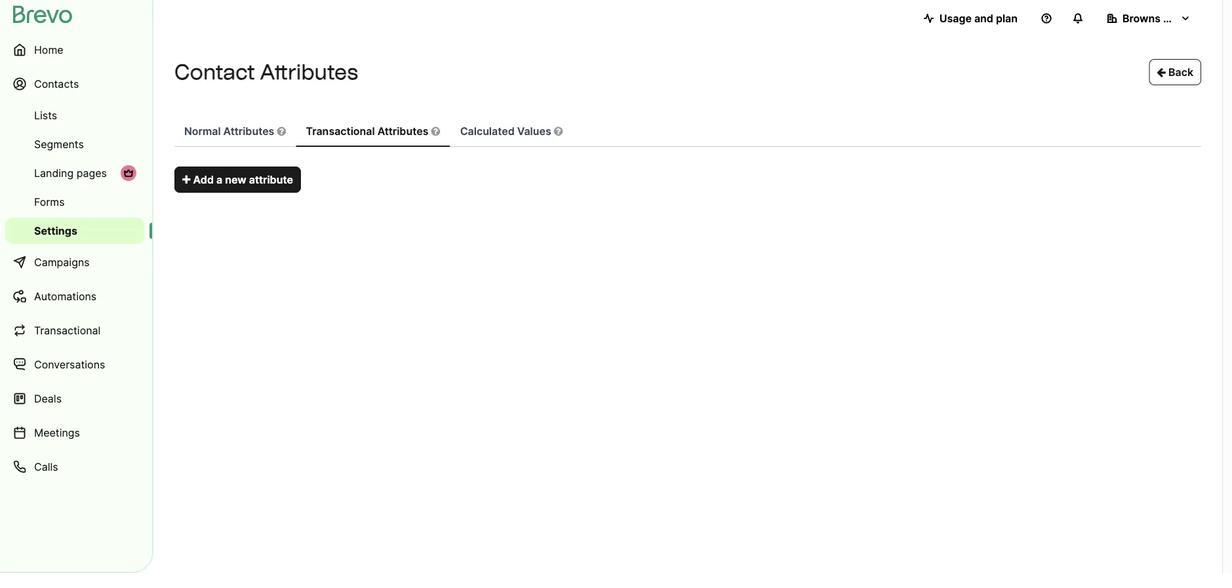 Task type: describe. For each thing, give the bounding box(es) containing it.
add
[[193, 173, 214, 186]]

meetings link
[[5, 417, 144, 449]]

back link
[[1150, 59, 1202, 85]]

settings link
[[5, 218, 144, 244]]

browns enterprise button
[[1097, 5, 1216, 31]]

conversations
[[34, 358, 105, 371]]

browns
[[1123, 12, 1161, 25]]

attributes for transactional attributes
[[378, 125, 429, 137]]

arrow left image
[[1158, 67, 1167, 77]]

pages
[[77, 167, 107, 179]]

usage
[[940, 12, 972, 25]]

add a new attribute link
[[175, 167, 301, 193]]

attributes for normal attributes
[[223, 125, 275, 137]]

question circle image for transactional attributes
[[431, 126, 440, 136]]

landing pages link
[[5, 160, 144, 186]]

enterprise
[[1164, 12, 1216, 25]]

automations link
[[5, 281, 144, 312]]

calls
[[34, 461, 58, 473]]

a
[[217, 173, 223, 186]]

settings
[[34, 224, 77, 237]]

forms
[[34, 196, 65, 208]]

transactional attributes link
[[296, 117, 450, 147]]

deals link
[[5, 383, 144, 415]]

and
[[975, 12, 994, 25]]

left___rvooi image
[[123, 168, 134, 178]]

attribute
[[249, 173, 293, 186]]

normal attributes
[[184, 125, 277, 137]]

contact attributes
[[175, 59, 358, 85]]

transactional for transactional attributes
[[306, 125, 375, 137]]

attributes for contact attributes
[[260, 59, 358, 85]]

landing pages
[[34, 167, 107, 179]]

conversations link
[[5, 349, 144, 381]]

contacts
[[34, 77, 79, 90]]

usage and plan
[[940, 12, 1018, 25]]

calls link
[[5, 451, 144, 483]]



Task type: vqa. For each thing, say whether or not it's contained in the screenshot.
Insert personalization
no



Task type: locate. For each thing, give the bounding box(es) containing it.
question circle image
[[277, 126, 286, 136], [431, 126, 440, 136], [554, 126, 563, 136]]

back
[[1167, 66, 1194, 78]]

meetings
[[34, 426, 80, 439]]

forms link
[[5, 189, 144, 215]]

question circle image up attribute
[[277, 126, 286, 136]]

calculated
[[460, 125, 515, 137]]

0 horizontal spatial transactional
[[34, 324, 101, 337]]

campaigns
[[34, 256, 90, 269]]

contact
[[175, 59, 255, 85]]

segments link
[[5, 131, 144, 157]]

add a new attribute
[[191, 173, 293, 186]]

1 vertical spatial transactional
[[34, 324, 101, 337]]

question circle image for calculated values
[[554, 126, 563, 136]]

transactional link
[[5, 315, 144, 346]]

home link
[[5, 34, 144, 66]]

question circle image inside normal attributes link
[[277, 126, 286, 136]]

browns enterprise
[[1123, 12, 1216, 25]]

attributes
[[260, 59, 358, 85], [223, 125, 275, 137], [378, 125, 429, 137]]

deals
[[34, 392, 62, 405]]

0 vertical spatial transactional
[[306, 125, 375, 137]]

transactional for transactional
[[34, 324, 101, 337]]

0 horizontal spatial question circle image
[[277, 126, 286, 136]]

normal
[[184, 125, 221, 137]]

lists link
[[5, 102, 144, 129]]

calculated values link
[[451, 117, 573, 147]]

1 horizontal spatial transactional
[[306, 125, 375, 137]]

campaigns link
[[5, 247, 144, 278]]

new
[[225, 173, 247, 186]]

home
[[34, 43, 63, 56]]

question circle image inside calculated values "link"
[[554, 126, 563, 136]]

segments
[[34, 138, 84, 151]]

plan
[[997, 12, 1018, 25]]

question circle image for normal attributes
[[277, 126, 286, 136]]

1 horizontal spatial question circle image
[[431, 126, 440, 136]]

3 question circle image from the left
[[554, 126, 563, 136]]

2 question circle image from the left
[[431, 126, 440, 136]]

lists
[[34, 109, 57, 122]]

transactional attributes
[[306, 125, 431, 137]]

values
[[518, 125, 552, 137]]

normal attributes link
[[175, 117, 296, 147]]

landing
[[34, 167, 74, 179]]

2 horizontal spatial question circle image
[[554, 126, 563, 136]]

transactional
[[306, 125, 375, 137], [34, 324, 101, 337]]

question circle image left calculated
[[431, 126, 440, 136]]

usage and plan button
[[914, 5, 1029, 31]]

plus image
[[182, 175, 191, 185]]

question circle image right values
[[554, 126, 563, 136]]

contacts link
[[5, 68, 144, 100]]

calculated values
[[460, 125, 554, 137]]

automations
[[34, 290, 97, 303]]

question circle image inside transactional attributes link
[[431, 126, 440, 136]]

1 question circle image from the left
[[277, 126, 286, 136]]



